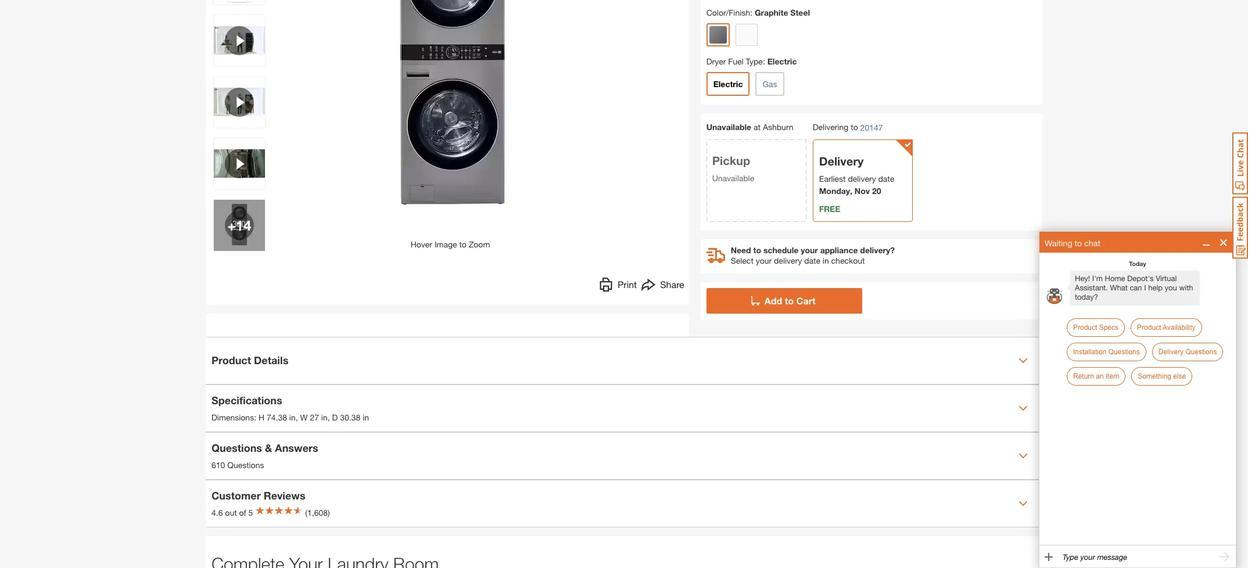 Task type: vqa. For each thing, say whether or not it's contained in the screenshot.
top COASTAL
no



Task type: locate. For each thing, give the bounding box(es) containing it.
delivery up earliest
[[819, 154, 864, 168]]

reviews
[[264, 489, 305, 502]]

to for waiting
[[1075, 238, 1082, 248]]

item
[[1106, 372, 1119, 381]]

: up 'gas'
[[763, 56, 765, 66]]

{{windowtitle}} heading
[[1045, 238, 1100, 248]]

1 horizontal spatial ,
[[328, 413, 330, 422]]

4 caret image from the top
[[1019, 499, 1028, 508]]

6310601676112 image
[[214, 138, 265, 189]]

product details
[[211, 354, 288, 367]]

1 vertical spatial date
[[804, 255, 820, 265]]

delivery up nov at the right of the page
[[848, 173, 876, 183]]

20147 link
[[860, 121, 883, 133]]

your right schedule
[[801, 245, 818, 255]]

what
[[1110, 284, 1128, 292]]

product left availability
[[1137, 324, 1161, 332]]

your down schedule
[[756, 255, 772, 265]]

product inside "button"
[[211, 354, 251, 367]]

w
[[300, 413, 308, 422]]

product for product details
[[211, 354, 251, 367]]

chat
[[1084, 238, 1100, 248]]

in down appliance
[[823, 255, 829, 265]]

+
[[227, 217, 236, 233]]

an
[[1096, 372, 1104, 381]]

return an item button
[[1067, 367, 1126, 386]]

0 vertical spatial :
[[750, 7, 752, 17]]

date down appliance
[[804, 255, 820, 265]]

product availability button
[[1131, 318, 1202, 337]]

hey! i'm home depot's virtual assistant. what can i help you with today? log
[[1039, 259, 1236, 392]]

0 horizontal spatial :
[[750, 7, 752, 17]]

0 vertical spatial delivery
[[848, 173, 876, 183]]

product left "details"
[[211, 354, 251, 367]]

delivery inside button
[[1158, 348, 1184, 356]]

0 horizontal spatial product
[[211, 354, 251, 367]]

delivery down schedule
[[774, 255, 802, 265]]

send image
[[1218, 551, 1231, 564]]

delivery?
[[860, 245, 895, 255]]

customer
[[211, 489, 261, 502]]

1 horizontal spatial date
[[878, 173, 894, 183]]

delivery down product availability
[[1158, 348, 1184, 356]]

to right add
[[785, 295, 794, 306]]

dryer fuel type : electric
[[706, 56, 797, 66]]

0 horizontal spatial delivery
[[774, 255, 802, 265]]

to inside chat window dialog
[[1075, 238, 1082, 248]]

to inside delivering to 20147
[[851, 122, 858, 132]]

1 horizontal spatial :
[[763, 56, 765, 66]]

to inside 'button'
[[785, 295, 794, 306]]

need to schedule your appliance delivery? select your delivery date in checkout
[[731, 245, 895, 265]]

questions right 610
[[227, 460, 264, 470]]

need
[[731, 245, 751, 255]]

today
[[1129, 260, 1146, 267]]

electric down fuel
[[713, 79, 743, 89]]

0 vertical spatial delivery
[[819, 154, 864, 168]]

:
[[750, 7, 752, 17], [763, 56, 765, 66]]

2 caret image from the top
[[1019, 404, 1028, 413]]

delivery
[[819, 154, 864, 168], [1158, 348, 1184, 356]]

caret image
[[1019, 356, 1028, 365], [1019, 404, 1028, 413], [1019, 451, 1028, 460], [1019, 499, 1028, 508]]

product specs
[[1073, 324, 1118, 332]]

1 vertical spatial delivery
[[774, 255, 802, 265]]

to left chat
[[1075, 238, 1082, 248]]

0 vertical spatial unavailable
[[706, 122, 751, 132]]

1 horizontal spatial electric
[[767, 56, 797, 66]]

today heading
[[1045, 259, 1230, 267]]

add to cart
[[764, 295, 815, 306]]

you
[[1165, 284, 1177, 292]]

pickup
[[712, 154, 750, 167]]

to left 20147 on the top right of the page
[[851, 122, 858, 132]]

can
[[1130, 284, 1142, 292]]

delivery for delivery earliest delivery date monday, nov 20
[[819, 154, 864, 168]]

1 horizontal spatial your
[[801, 245, 818, 255]]

date up 20 at right top
[[878, 173, 894, 183]]

something else button
[[1131, 367, 1192, 386]]

at
[[754, 122, 761, 132]]

unavailable down pickup
[[712, 173, 754, 183]]

graphite
[[755, 7, 788, 17]]

to inside "button"
[[459, 239, 466, 249]]

1 horizontal spatial delivery
[[1158, 348, 1184, 356]]

in right 30.38
[[363, 413, 369, 422]]

checkout
[[831, 255, 865, 265]]

details
[[254, 354, 288, 367]]

today?
[[1075, 293, 1098, 302]]

1 vertical spatial :
[[763, 56, 765, 66]]

1 caret image from the top
[[1019, 356, 1028, 365]]

0 horizontal spatial ,
[[296, 413, 298, 422]]

share button
[[642, 277, 684, 294]]

+ 14
[[227, 217, 251, 233]]

3 caret image from the top
[[1019, 451, 1028, 460]]

delivering
[[813, 122, 848, 132]]

in
[[823, 255, 829, 265], [289, 413, 296, 422], [321, 413, 328, 422], [363, 413, 369, 422]]

20147
[[860, 122, 883, 132]]

0 horizontal spatial your
[[756, 255, 772, 265]]

unavailable
[[706, 122, 751, 132], [712, 173, 754, 183]]

hey!
[[1075, 274, 1090, 283]]

, left d
[[328, 413, 330, 422]]

1 vertical spatial delivery
[[1158, 348, 1184, 356]]

74.38
[[267, 413, 287, 422]]

date inside need to schedule your appliance delivery? select your delivery date in checkout
[[804, 255, 820, 265]]

0 horizontal spatial date
[[804, 255, 820, 265]]

to right need
[[753, 245, 761, 255]]

14
[[236, 217, 251, 233]]

print
[[618, 279, 637, 290]]

caret image inside product details "button"
[[1019, 356, 1028, 365]]

product availability
[[1137, 324, 1195, 332]]

product specs button
[[1067, 318, 1125, 337]]

electric up gas button
[[767, 56, 797, 66]]

: left 'graphite'
[[750, 7, 752, 17]]

6310600592112 image
[[214, 76, 265, 128]]

date
[[878, 173, 894, 183], [804, 255, 820, 265]]

1 horizontal spatial delivery
[[848, 173, 876, 183]]

list item
[[1067, 284, 1070, 291], [1068, 284, 1071, 291]]

30.38
[[340, 413, 360, 422]]

gas
[[763, 79, 777, 89]]

questions up 610
[[211, 442, 262, 454]]

,
[[296, 413, 298, 422], [328, 413, 330, 422]]

dryer
[[706, 56, 726, 66]]

1 vertical spatial electric
[[713, 79, 743, 89]]

free
[[819, 204, 840, 214]]

electric
[[767, 56, 797, 66], [713, 79, 743, 89]]

6310600588112 image
[[214, 15, 265, 66]]

2 horizontal spatial product
[[1137, 324, 1161, 332]]

end conversation image
[[1217, 236, 1230, 249]]

home
[[1105, 274, 1125, 283]]

0 horizontal spatial delivery
[[819, 154, 864, 168]]

to
[[851, 122, 858, 132], [1075, 238, 1082, 248], [459, 239, 466, 249], [753, 245, 761, 255], [785, 295, 794, 306]]

0 horizontal spatial electric
[[713, 79, 743, 89]]

help
[[1148, 284, 1163, 292]]

, left w
[[296, 413, 298, 422]]

0 vertical spatial electric
[[767, 56, 797, 66]]

product left specs
[[1073, 324, 1097, 332]]

questions
[[1108, 348, 1140, 356], [1185, 348, 1217, 356], [211, 442, 262, 454], [227, 460, 264, 470]]

(1,608)
[[305, 508, 330, 518]]

to inside need to schedule your appliance delivery? select your delivery date in checkout
[[753, 245, 761, 255]]

to left zoom
[[459, 239, 466, 249]]

delivery inside delivery earliest delivery date monday, nov 20
[[848, 173, 876, 183]]

4.6
[[211, 508, 223, 518]]

earliest
[[819, 173, 846, 183]]

return
[[1073, 372, 1094, 381]]

with
[[1179, 284, 1193, 292]]

1 horizontal spatial product
[[1073, 324, 1097, 332]]

delivery
[[848, 173, 876, 183], [774, 255, 802, 265]]

unavailable left at
[[706, 122, 751, 132]]

delivery inside delivery earliest delivery date monday, nov 20
[[819, 154, 864, 168]]

specifications
[[211, 394, 282, 407]]

feedback link image
[[1232, 196, 1248, 259]]

delivering to 20147
[[813, 122, 883, 132]]

0 vertical spatial date
[[878, 173, 894, 183]]

to for need
[[753, 245, 761, 255]]



Task type: describe. For each thing, give the bounding box(es) containing it.
virtual
[[1156, 274, 1177, 283]]

share
[[660, 279, 684, 290]]

depot's
[[1127, 274, 1154, 283]]

dimensions:
[[211, 413, 256, 422]]

color/finish
[[706, 7, 750, 17]]

white image
[[738, 26, 755, 43]]

2 list item from the left
[[1068, 284, 1071, 291]]

steel
[[790, 7, 810, 17]]

hover image to zoom
[[411, 239, 490, 249]]

610
[[211, 460, 225, 470]]

i'm
[[1092, 274, 1103, 283]]

graphite steel image
[[709, 26, 727, 43]]

of
[[239, 508, 246, 518]]

delivery earliest delivery date monday, nov 20
[[819, 154, 894, 196]]

1 vertical spatial your
[[756, 255, 772, 265]]

ashburn
[[763, 122, 793, 132]]

1 , from the left
[[296, 413, 298, 422]]

1 list item from the left
[[1067, 284, 1070, 291]]

assistant.
[[1075, 284, 1108, 292]]

27
[[310, 413, 319, 422]]

waiting
[[1045, 238, 1072, 248]]

caret image for questions & answers
[[1019, 451, 1028, 460]]

image
[[435, 239, 457, 249]]

cart
[[796, 295, 815, 306]]

electric inside button
[[713, 79, 743, 89]]

installation
[[1073, 348, 1106, 356]]

d
[[332, 413, 338, 422]]

schedule
[[763, 245, 798, 255]]

hover image to zoom button
[[276, 0, 625, 250]]

fuel
[[728, 56, 744, 66]]

waiting to chat
[[1045, 238, 1100, 248]]

add
[[764, 295, 782, 306]]

in right 27
[[321, 413, 328, 422]]

date inside delivery earliest delivery date monday, nov 20
[[878, 173, 894, 183]]

in left w
[[289, 413, 296, 422]]

316391992_s01 image
[[214, 200, 265, 251]]

questions up else
[[1185, 348, 1217, 356]]

pickup unavailable
[[712, 154, 754, 183]]

hey! i'm home depot's virtual assistant. what can i help you with today? list
[[1039, 270, 1236, 307]]

installation questions button
[[1067, 343, 1146, 361]]

zoom
[[469, 239, 490, 249]]

to for delivering
[[851, 122, 858, 132]]

4.6 out of 5
[[211, 508, 253, 518]]

5
[[248, 508, 253, 518]]

0 vertical spatial your
[[801, 245, 818, 255]]

answers
[[275, 442, 318, 454]]

add to cart button
[[706, 288, 862, 313]]

delivery questions
[[1158, 348, 1217, 356]]

out
[[225, 508, 237, 518]]

hover
[[411, 239, 432, 249]]

print button
[[599, 277, 637, 294]]

1 vertical spatial unavailable
[[712, 173, 754, 183]]

Type your message text field
[[1063, 553, 1213, 562]]

select
[[731, 255, 753, 265]]

specs
[[1099, 324, 1118, 332]]

unavailable at ashburn
[[706, 122, 793, 132]]

graphite steel lg laundry centers wke100hva e1.1 image
[[214, 0, 265, 4]]

live chat image
[[1232, 132, 1248, 195]]

h
[[258, 413, 264, 422]]

gas button
[[756, 72, 784, 96]]

else
[[1173, 372, 1186, 381]]

questions up item
[[1108, 348, 1140, 356]]

2 , from the left
[[328, 413, 330, 422]]

something else
[[1138, 372, 1186, 381]]

chat window dialog
[[1039, 231, 1236, 568]]

monday,
[[819, 186, 852, 196]]

delivery inside need to schedule your appliance delivery? select your delivery date in checkout
[[774, 255, 802, 265]]

specifications dimensions: h 74.38 in , w 27 in , d 30.38 in
[[211, 394, 369, 422]]

i
[[1144, 284, 1146, 292]]

electric button
[[706, 72, 750, 96]]

delivery for delivery questions
[[1158, 348, 1184, 356]]

something
[[1138, 372, 1171, 381]]

availability
[[1163, 324, 1195, 332]]

20
[[872, 186, 881, 196]]

to for add
[[785, 295, 794, 306]]

nov
[[855, 186, 870, 196]]

questions & answers 610 questions
[[211, 442, 318, 470]]

return an item
[[1073, 372, 1119, 381]]

product for product availability
[[1137, 324, 1161, 332]]

product for product specs
[[1073, 324, 1097, 332]]

installation questions
[[1073, 348, 1140, 356]]

type
[[746, 56, 763, 66]]

caret image for specifications
[[1019, 404, 1028, 413]]

appliance
[[820, 245, 858, 255]]

product details button
[[206, 337, 1042, 384]]

&
[[265, 442, 272, 454]]

in inside need to schedule your appliance delivery? select your delivery date in checkout
[[823, 255, 829, 265]]

delivery questions button
[[1152, 343, 1223, 361]]

caret image for customer reviews
[[1019, 499, 1028, 508]]

color/finish : graphite steel
[[706, 7, 810, 17]]

hey! i'm home depot's virtual assistant. what can i help you with today?
[[1075, 274, 1193, 302]]

minimize image
[[1200, 236, 1213, 249]]



